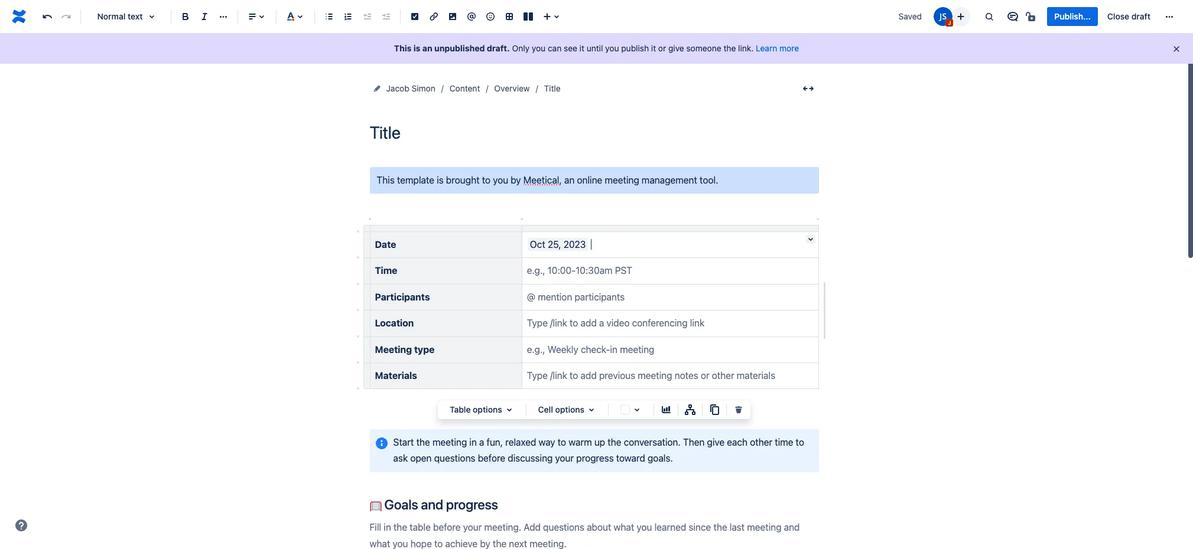 Task type: locate. For each thing, give the bounding box(es) containing it.
publish... button
[[1047, 7, 1098, 26]]

manage connected data image
[[683, 403, 697, 417]]

1 vertical spatial is
[[437, 175, 444, 186]]

bold ⌘b image
[[178, 9, 193, 24]]

close draft
[[1107, 11, 1151, 21]]

start the meeting in a fun, relaxed way to warm up the conversation. then give each other time to ask open questions before discussing your progress toward goals.
[[393, 437, 807, 464]]

0 horizontal spatial give
[[668, 43, 684, 53]]

0 vertical spatial progress
[[576, 453, 614, 464]]

1 vertical spatial an
[[564, 175, 575, 186]]

give
[[668, 43, 684, 53], [707, 437, 725, 448]]

this left template
[[377, 175, 395, 186]]

1 horizontal spatial give
[[707, 437, 725, 448]]

0 horizontal spatial meeting
[[432, 437, 467, 448]]

make page full-width image
[[801, 82, 815, 96]]

0 horizontal spatial the
[[416, 437, 430, 448]]

1 vertical spatial meeting
[[432, 437, 467, 448]]

is
[[414, 43, 420, 53], [437, 175, 444, 186]]

give right or on the top right
[[668, 43, 684, 53]]

move this page image
[[372, 84, 381, 93]]

close draft button
[[1100, 7, 1158, 26]]

mention image
[[465, 9, 479, 24]]

0 vertical spatial an
[[422, 43, 432, 53]]

time
[[375, 266, 397, 276]]

:goal: image
[[370, 500, 381, 512]]

2 it from the left
[[651, 43, 656, 53]]

you left by
[[493, 175, 508, 186]]

learn more link
[[756, 43, 799, 53]]

up
[[594, 437, 605, 448]]

an left online
[[564, 175, 575, 186]]

to right time
[[796, 437, 804, 448]]

options
[[473, 405, 502, 415], [555, 405, 584, 415]]

way
[[539, 437, 555, 448]]

1 horizontal spatial the
[[608, 437, 621, 448]]

someone
[[686, 43, 721, 53]]

saved
[[899, 11, 922, 21]]

link image
[[427, 9, 441, 24]]

progress
[[576, 453, 614, 464], [446, 497, 498, 513]]

jacob simon link
[[386, 82, 435, 96]]

the right up
[[608, 437, 621, 448]]

meeting
[[375, 344, 412, 355]]

emoji image
[[483, 9, 498, 24]]

meeting right online
[[605, 175, 639, 186]]

can
[[548, 43, 562, 53]]

an
[[422, 43, 432, 53], [564, 175, 575, 186]]

is down action item image
[[414, 43, 420, 53]]

the left link.
[[724, 43, 736, 53]]

0 horizontal spatial an
[[422, 43, 432, 53]]

1 vertical spatial progress
[[446, 497, 498, 513]]

table
[[450, 405, 471, 415]]

comment icon image
[[1006, 9, 1020, 24]]

jacob simon image
[[934, 7, 953, 26]]

Give this page a title text field
[[370, 123, 819, 142]]

is left brought
[[437, 175, 444, 186]]

1 horizontal spatial it
[[651, 43, 656, 53]]

this down action item image
[[394, 43, 412, 53]]

location
[[375, 318, 414, 329]]

remove image
[[732, 403, 746, 417]]

an left the unpublished
[[422, 43, 432, 53]]

2 options from the left
[[555, 405, 584, 415]]

publish
[[621, 43, 649, 53]]

0 horizontal spatial you
[[493, 175, 508, 186]]

this for this is an unpublished draft. only you can see it until you publish it or give someone the link. learn more
[[394, 43, 412, 53]]

0 vertical spatial meeting
[[605, 175, 639, 186]]

progress right and
[[446, 497, 498, 513]]

management
[[642, 175, 697, 186]]

the up the open
[[416, 437, 430, 448]]

it
[[580, 43, 584, 53], [651, 43, 656, 53]]

overview link
[[494, 82, 530, 96]]

to right brought
[[482, 175, 490, 186]]

your
[[555, 453, 574, 464]]

layouts image
[[521, 9, 535, 24]]

toward
[[616, 453, 645, 464]]

undo ⌘z image
[[40, 9, 54, 24]]

it right see
[[580, 43, 584, 53]]

dismiss image
[[1172, 44, 1181, 54]]

you inside the "main content area, start typing to enter text." text field
[[493, 175, 508, 186]]

invite to edit image
[[954, 9, 968, 23]]

0 vertical spatial this
[[394, 43, 412, 53]]

template
[[397, 175, 434, 186]]

0 horizontal spatial it
[[580, 43, 584, 53]]

time
[[775, 437, 793, 448]]

options inside table options popup button
[[473, 405, 502, 415]]

1 vertical spatial give
[[707, 437, 725, 448]]

table image
[[502, 9, 517, 24]]

this for this template is brought to you by meetical, an online meeting management tool.
[[377, 175, 395, 186]]

confluence image
[[9, 7, 28, 26]]

2 horizontal spatial to
[[796, 437, 804, 448]]

meeting
[[605, 175, 639, 186], [432, 437, 467, 448]]

1 horizontal spatial an
[[564, 175, 575, 186]]

progress down up
[[576, 453, 614, 464]]

until
[[587, 43, 603, 53]]

meeting up questions
[[432, 437, 467, 448]]

it left or on the top right
[[651, 43, 656, 53]]

options for cell options
[[555, 405, 584, 415]]

0 vertical spatial give
[[668, 43, 684, 53]]

content
[[450, 83, 480, 93]]

bullet list ⌘⇧8 image
[[322, 9, 336, 24]]

you
[[532, 43, 546, 53], [605, 43, 619, 53], [493, 175, 508, 186]]

oct
[[530, 239, 545, 250]]

table options button
[[443, 403, 521, 417]]

options right table at the left bottom
[[473, 405, 502, 415]]

2023
[[564, 239, 586, 250]]

1 vertical spatial this
[[377, 175, 395, 186]]

title link
[[544, 82, 561, 96]]

cell options button
[[531, 403, 603, 417]]

options inside cell options popup button
[[555, 405, 584, 415]]

0 horizontal spatial options
[[473, 405, 502, 415]]

give left each
[[707, 437, 725, 448]]

panel info image
[[374, 436, 389, 451]]

to right way at left
[[558, 437, 566, 448]]

Main content area, start typing to enter text. text field
[[363, 167, 827, 550]]

this template is brought to you by meetical, an online meeting management tool.
[[377, 175, 718, 186]]

give inside 'start the meeting in a fun, relaxed way to warm up the conversation. then give each other time to ask open questions before discussing your progress toward goals.'
[[707, 437, 725, 448]]

you left can
[[532, 43, 546, 53]]

relaxed
[[505, 437, 536, 448]]

overview
[[494, 83, 530, 93]]

0 horizontal spatial is
[[414, 43, 420, 53]]

1 options from the left
[[473, 405, 502, 415]]

close
[[1107, 11, 1129, 21]]

ask
[[393, 453, 408, 464]]

this inside the "main content area, start typing to enter text." text field
[[377, 175, 395, 186]]

a
[[479, 437, 484, 448]]

to
[[482, 175, 490, 186], [558, 437, 566, 448], [796, 437, 804, 448]]

chart image
[[659, 403, 673, 417]]

1 horizontal spatial options
[[555, 405, 584, 415]]

the
[[724, 43, 736, 53], [416, 437, 430, 448], [608, 437, 621, 448]]

cell background image
[[630, 403, 644, 417]]

options right cell
[[555, 405, 584, 415]]

normal
[[97, 11, 126, 21]]

1 horizontal spatial is
[[437, 175, 444, 186]]

1 horizontal spatial progress
[[576, 453, 614, 464]]

help image
[[14, 519, 28, 533]]

cell
[[538, 405, 553, 415]]

this
[[394, 43, 412, 53], [377, 175, 395, 186]]

you right until
[[605, 43, 619, 53]]

draft
[[1132, 11, 1151, 21]]

:goal: image
[[370, 500, 381, 512]]



Task type: vqa. For each thing, say whether or not it's contained in the screenshot.
the middle projects
no



Task type: describe. For each thing, give the bounding box(es) containing it.
2 horizontal spatial you
[[605, 43, 619, 53]]

0 horizontal spatial to
[[482, 175, 490, 186]]

progress inside 'start the meeting in a fun, relaxed way to warm up the conversation. then give each other time to ask open questions before discussing your progress toward goals.'
[[576, 453, 614, 464]]

participants
[[375, 292, 430, 302]]

warm
[[569, 437, 592, 448]]

before
[[478, 453, 505, 464]]

text
[[128, 11, 143, 21]]

indent tab image
[[379, 9, 393, 24]]

1 horizontal spatial you
[[532, 43, 546, 53]]

1 horizontal spatial to
[[558, 437, 566, 448]]

outdent ⇧tab image
[[360, 9, 374, 24]]

conversation.
[[624, 437, 681, 448]]

open
[[410, 453, 432, 464]]

simon
[[412, 83, 435, 93]]

goals and progress
[[381, 497, 498, 513]]

then
[[683, 437, 705, 448]]

materials
[[375, 371, 417, 381]]

discussing
[[508, 453, 553, 464]]

no restrictions image
[[1025, 9, 1039, 24]]

link.
[[738, 43, 754, 53]]

more
[[780, 43, 799, 53]]

table options
[[450, 405, 502, 415]]

more formatting image
[[216, 9, 230, 24]]

redo ⌘⇧z image
[[59, 9, 73, 24]]

unpublished
[[434, 43, 485, 53]]

2 horizontal spatial the
[[724, 43, 736, 53]]

date
[[375, 239, 396, 250]]

questions
[[434, 453, 475, 464]]

0 horizontal spatial progress
[[446, 497, 498, 513]]

this is an unpublished draft. only you can see it until you publish it or give someone the link. learn more
[[394, 43, 799, 53]]

copy image
[[707, 403, 722, 417]]

learn
[[756, 43, 777, 53]]

meeting inside 'start the meeting in a fun, relaxed way to warm up the conversation. then give each other time to ask open questions before discussing your progress toward goals.'
[[432, 437, 467, 448]]

in
[[469, 437, 477, 448]]

25,
[[548, 239, 561, 250]]

action item image
[[408, 9, 422, 24]]

more image
[[1162, 9, 1177, 24]]

normal text
[[97, 11, 143, 21]]

find and replace image
[[982, 9, 997, 24]]

goals.
[[648, 453, 673, 464]]

title
[[544, 83, 561, 93]]

cell options
[[538, 405, 584, 415]]

start
[[393, 437, 414, 448]]

only
[[512, 43, 530, 53]]

is inside the "main content area, start typing to enter text." text field
[[437, 175, 444, 186]]

or
[[658, 43, 666, 53]]

and
[[421, 497, 443, 513]]

expand dropdown menu image
[[502, 403, 516, 417]]

an inside the "main content area, start typing to enter text." text field
[[564, 175, 575, 186]]

normal text button
[[86, 4, 166, 30]]

1 it from the left
[[580, 43, 584, 53]]

publish...
[[1055, 11, 1091, 21]]

fun,
[[487, 437, 503, 448]]

0 vertical spatial is
[[414, 43, 420, 53]]

meeting type
[[375, 344, 435, 355]]

type
[[414, 344, 435, 355]]

content link
[[450, 82, 480, 96]]

1 horizontal spatial meeting
[[605, 175, 639, 186]]

tool.
[[700, 175, 718, 186]]

other
[[750, 437, 772, 448]]

numbered list ⌘⇧7 image
[[341, 9, 355, 24]]

oct 25, 2023
[[530, 239, 586, 250]]

online
[[577, 175, 602, 186]]

jacob
[[386, 83, 409, 93]]

align left image
[[245, 9, 259, 24]]

confluence image
[[9, 7, 28, 26]]

each
[[727, 437, 748, 448]]

expand dropdown menu image
[[584, 403, 599, 417]]

italic ⌘i image
[[197, 9, 212, 24]]

by
[[511, 175, 521, 186]]

meetical,
[[523, 175, 562, 186]]

add image, video, or file image
[[446, 9, 460, 24]]

brought
[[446, 175, 480, 186]]

goals
[[384, 497, 418, 513]]

jacob simon
[[386, 83, 435, 93]]

see
[[564, 43, 577, 53]]

options for table options
[[473, 405, 502, 415]]

draft.
[[487, 43, 510, 53]]



